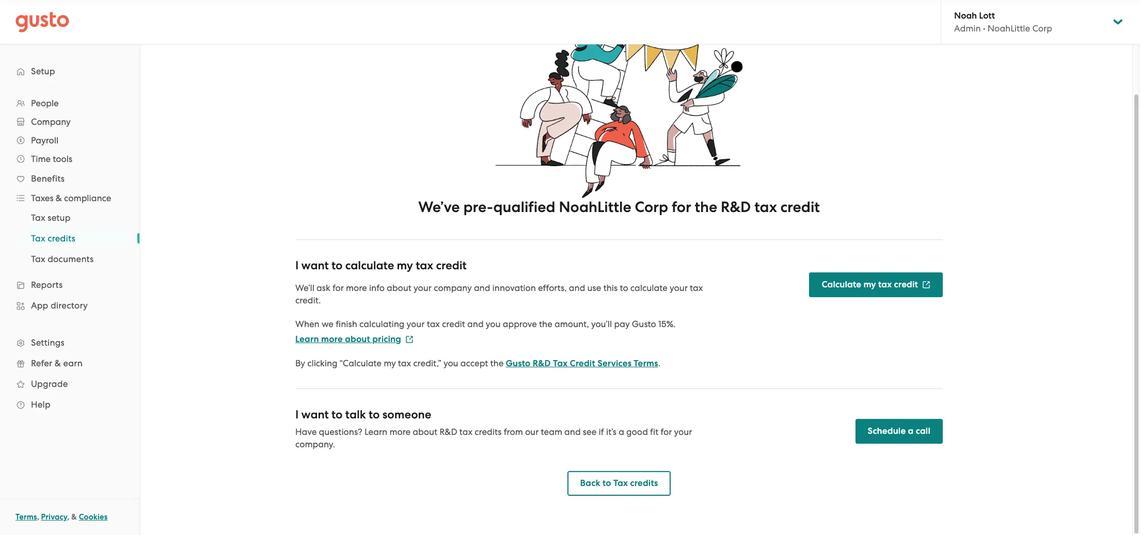 Task type: describe. For each thing, give the bounding box(es) containing it.
company button
[[10, 113, 129, 131]]

app directory link
[[10, 296, 129, 315]]

you'll
[[591, 319, 612, 330]]

accept
[[461, 358, 488, 369]]

0 vertical spatial terms
[[634, 358, 658, 369]]

and left use
[[569, 283, 585, 293]]

gusto navigation element
[[0, 44, 139, 432]]

0 vertical spatial you
[[486, 319, 501, 330]]

noahlittle inside noah lott admin • noahlittle corp
[[988, 23, 1030, 34]]

0 horizontal spatial about
[[345, 334, 370, 345]]

i want to calculate my tax credit
[[295, 259, 467, 273]]

tax inside the i want to talk to someone have questions? learn more about r&d tax credits from our team and see if it's a good fit for your company.
[[460, 427, 473, 437]]

when we finish calculating your tax credit and you approve the amount, you'll pay gusto 15%.
[[295, 319, 676, 330]]

company
[[31, 117, 71, 127]]

tax credits link
[[19, 229, 129, 248]]

people
[[31, 98, 59, 108]]

tools
[[53, 154, 72, 164]]

use
[[587, 283, 601, 293]]

we'll ask for more info about your company and innovation efforts, and use this to calculate your tax credit.
[[295, 283, 703, 306]]

clicking
[[307, 358, 338, 369]]

company.
[[295, 440, 335, 450]]

•
[[983, 23, 986, 34]]

about inside the i want to talk to someone have questions? learn more about r&d tax credits from our team and see if it's a good fit for your company.
[[413, 427, 437, 437]]

credit
[[570, 358, 595, 369]]

taxes & compliance button
[[10, 189, 129, 208]]

tax for tax setup
[[31, 213, 45, 223]]

reports
[[31, 280, 63, 290]]

call
[[916, 426, 931, 437]]

tax setup
[[31, 213, 71, 223]]

settings
[[31, 338, 64, 348]]

terms , privacy , & cookies
[[15, 513, 108, 522]]

learn more about pricing link
[[295, 334, 414, 345]]

back to tax credits
[[580, 478, 658, 489]]

your right calculating
[[407, 319, 425, 330]]

want for i want to calculate my tax credit
[[301, 259, 329, 273]]

pre-
[[463, 198, 493, 216]]

1 , from the left
[[37, 513, 39, 522]]

tax credits
[[31, 233, 75, 244]]

good
[[626, 427, 648, 437]]

our
[[525, 427, 539, 437]]

"calculate
[[340, 358, 382, 369]]

2 horizontal spatial the
[[695, 198, 717, 216]]

we
[[322, 319, 334, 330]]

company
[[434, 283, 472, 293]]

for inside the i want to talk to someone have questions? learn more about r&d tax credits from our team and see if it's a good fit for your company.
[[661, 427, 672, 437]]

tax inside we'll ask for more info about your company and innovation efforts, and use this to calculate your tax credit.
[[690, 283, 703, 293]]

setup
[[31, 66, 55, 76]]

tax documents
[[31, 254, 94, 264]]

corp inside noah lott admin • noahlittle corp
[[1032, 23, 1052, 34]]

and down we'll ask for more info about your company and innovation efforts, and use this to calculate your tax credit.
[[467, 319, 484, 330]]

schedule
[[868, 426, 906, 437]]

calculate my tax credit
[[822, 279, 918, 290]]

help
[[31, 400, 51, 410]]

my inside by clicking "calculate my tax credit," you accept the gusto r&d tax credit services terms .
[[384, 358, 396, 369]]

ask
[[317, 283, 330, 293]]

it's
[[606, 427, 617, 437]]

back to tax credits button
[[568, 472, 671, 496]]

schedule a call button
[[855, 419, 943, 444]]

settings link
[[10, 334, 129, 352]]

payroll
[[31, 135, 58, 146]]

taxes & compliance
[[31, 193, 111, 203]]

refer & earn link
[[10, 354, 129, 373]]

amount,
[[555, 319, 589, 330]]

qualified
[[493, 198, 555, 216]]

terms link
[[15, 513, 37, 522]]

upgrade link
[[10, 375, 129, 393]]

privacy link
[[41, 513, 67, 522]]

the inside by clicking "calculate my tax credit," you accept the gusto r&d tax credit services terms .
[[490, 358, 504, 369]]

calculate inside we'll ask for more info about your company and innovation efforts, and use this to calculate your tax credit.
[[630, 283, 668, 293]]

questions?
[[319, 427, 362, 437]]

credits inside list
[[48, 233, 75, 244]]

more inside we'll ask for more info about your company and innovation efforts, and use this to calculate your tax credit.
[[346, 283, 367, 293]]

15%.
[[658, 319, 676, 330]]

i want to talk to someone have questions? learn more about r&d tax credits from our team and see if it's a good fit for your company.
[[295, 408, 692, 450]]

noah
[[954, 10, 977, 21]]

cookies button
[[79, 511, 108, 524]]

0 horizontal spatial more
[[321, 334, 343, 345]]

refer
[[31, 358, 52, 369]]

0 vertical spatial calculate
[[345, 259, 394, 273]]

we've
[[418, 198, 460, 216]]

fit
[[650, 427, 659, 437]]

tax setup link
[[19, 209, 129, 227]]

learn more about pricing
[[295, 334, 401, 345]]

setup
[[48, 213, 71, 223]]

finish
[[336, 319, 357, 330]]

calculating
[[359, 319, 405, 330]]

0 vertical spatial for
[[672, 198, 691, 216]]

1 horizontal spatial gusto
[[632, 319, 656, 330]]

lott
[[979, 10, 995, 21]]

want for i want to talk to someone have questions? learn more about r&d tax credits from our team and see if it's a good fit for your company.
[[301, 408, 329, 422]]



Task type: vqa. For each thing, say whether or not it's contained in the screenshot.
the bottommost get
no



Task type: locate. For each thing, give the bounding box(es) containing it.
credits inside the i want to talk to someone have questions? learn more about r&d tax credits from our team and see if it's a good fit for your company.
[[475, 427, 502, 437]]

0 horizontal spatial you
[[444, 358, 458, 369]]

tax left credit
[[553, 358, 568, 369]]

tax inside button
[[613, 478, 628, 489]]

earn
[[63, 358, 83, 369]]

0 horizontal spatial corp
[[635, 198, 668, 216]]

we've pre-qualified noahlittle corp for the r&d tax credit
[[418, 198, 820, 216]]

1 vertical spatial &
[[55, 358, 61, 369]]

1 horizontal spatial terms
[[634, 358, 658, 369]]

1 horizontal spatial noahlittle
[[988, 23, 1030, 34]]

1 horizontal spatial calculate
[[630, 283, 668, 293]]

learn down talk
[[365, 427, 387, 437]]

2 i from the top
[[295, 408, 299, 422]]

1 vertical spatial the
[[539, 319, 552, 330]]

list
[[0, 94, 139, 415], [0, 208, 139, 270]]

0 vertical spatial my
[[397, 259, 413, 273]]

time tools button
[[10, 150, 129, 168]]

services
[[598, 358, 632, 369]]

you left "approve"
[[486, 319, 501, 330]]

& for earn
[[55, 358, 61, 369]]

0 horizontal spatial my
[[384, 358, 396, 369]]

about right info
[[387, 283, 411, 293]]

1 vertical spatial learn
[[365, 427, 387, 437]]

1 want from the top
[[301, 259, 329, 273]]

learn down when
[[295, 334, 319, 345]]

about down finish
[[345, 334, 370, 345]]

i up we'll
[[295, 259, 299, 273]]

help link
[[10, 396, 129, 414]]

you
[[486, 319, 501, 330], [444, 358, 458, 369]]

by
[[295, 358, 305, 369]]

a inside button
[[908, 426, 914, 437]]

2 vertical spatial &
[[71, 513, 77, 522]]

0 vertical spatial corp
[[1032, 23, 1052, 34]]

have
[[295, 427, 317, 437]]

want
[[301, 259, 329, 273], [301, 408, 329, 422]]

list containing tax setup
[[0, 208, 139, 270]]

1 vertical spatial corp
[[635, 198, 668, 216]]

approve
[[503, 319, 537, 330]]

we'll
[[295, 283, 314, 293]]

i for i want to calculate my tax credit
[[295, 259, 299, 273]]

0 vertical spatial &
[[56, 193, 62, 203]]

gusto r&d tax credit services terms link
[[506, 358, 658, 369]]

0 vertical spatial the
[[695, 198, 717, 216]]

the
[[695, 198, 717, 216], [539, 319, 552, 330], [490, 358, 504, 369]]

1 horizontal spatial more
[[346, 283, 367, 293]]

1 horizontal spatial my
[[397, 259, 413, 273]]

calculate up info
[[345, 259, 394, 273]]

credits inside button
[[630, 478, 658, 489]]

credit,"
[[413, 358, 441, 369]]

more down someone
[[390, 427, 411, 437]]

i for i want to talk to someone have questions? learn more about r&d tax credits from our team and see if it's a good fit for your company.
[[295, 408, 299, 422]]

by clicking "calculate my tax credit," you accept the gusto r&d tax credit services terms .
[[295, 358, 660, 369]]

1 horizontal spatial r&d
[[533, 358, 551, 369]]

1 horizontal spatial you
[[486, 319, 501, 330]]

app directory
[[31, 301, 88, 311]]

want up 'have'
[[301, 408, 329, 422]]

terms left privacy
[[15, 513, 37, 522]]

2 vertical spatial more
[[390, 427, 411, 437]]

i inside the i want to talk to someone have questions? learn more about r&d tax credits from our team and see if it's a good fit for your company.
[[295, 408, 299, 422]]

your up 15%.
[[670, 283, 688, 293]]

upgrade
[[31, 379, 68, 389]]

noah lott admin • noahlittle corp
[[954, 10, 1052, 34]]

tax inside by clicking "calculate my tax credit," you accept the gusto r&d tax credit services terms .
[[398, 358, 411, 369]]

,
[[37, 513, 39, 522], [67, 513, 69, 522]]

schedule a call
[[868, 426, 931, 437]]

tax
[[31, 213, 45, 223], [31, 233, 45, 244], [31, 254, 45, 264], [553, 358, 568, 369], [613, 478, 628, 489]]

for inside we'll ask for more info about your company and innovation efforts, and use this to calculate your tax credit.
[[333, 283, 344, 293]]

talk
[[345, 408, 366, 422]]

0 vertical spatial gusto
[[632, 319, 656, 330]]

more down we
[[321, 334, 343, 345]]

admin
[[954, 23, 981, 34]]

corp
[[1032, 23, 1052, 34], [635, 198, 668, 216]]

& left earn in the left of the page
[[55, 358, 61, 369]]

a inside the i want to talk to someone have questions? learn more about r&d tax credits from our team and see if it's a good fit for your company.
[[619, 427, 624, 437]]

0 vertical spatial about
[[387, 283, 411, 293]]

more inside the i want to talk to someone have questions? learn more about r&d tax credits from our team and see if it's a good fit for your company.
[[390, 427, 411, 437]]

0 horizontal spatial noahlittle
[[559, 198, 631, 216]]

1 vertical spatial noahlittle
[[559, 198, 631, 216]]

benefits
[[31, 174, 65, 184]]

1 vertical spatial about
[[345, 334, 370, 345]]

efforts,
[[538, 283, 567, 293]]

credits
[[48, 233, 75, 244], [475, 427, 502, 437], [630, 478, 658, 489]]

i
[[295, 259, 299, 273], [295, 408, 299, 422]]

0 horizontal spatial a
[[619, 427, 624, 437]]

tax down the tax setup
[[31, 233, 45, 244]]

you left accept
[[444, 358, 458, 369]]

documents
[[48, 254, 94, 264]]

payroll button
[[10, 131, 129, 150]]

r&d
[[721, 198, 751, 216], [533, 358, 551, 369], [440, 427, 457, 437]]

terms right services
[[634, 358, 658, 369]]

app
[[31, 301, 48, 311]]

this
[[604, 283, 618, 293]]

1 vertical spatial you
[[444, 358, 458, 369]]

2 horizontal spatial about
[[413, 427, 437, 437]]

calculate
[[345, 259, 394, 273], [630, 283, 668, 293]]

for
[[672, 198, 691, 216], [333, 283, 344, 293], [661, 427, 672, 437]]

&
[[56, 193, 62, 203], [55, 358, 61, 369], [71, 513, 77, 522]]

team
[[541, 427, 562, 437]]

credit
[[781, 198, 820, 216], [436, 259, 467, 273], [894, 279, 918, 290], [442, 319, 465, 330]]

2 want from the top
[[301, 408, 329, 422]]

1 horizontal spatial learn
[[365, 427, 387, 437]]

0 vertical spatial learn
[[295, 334, 319, 345]]

0 vertical spatial i
[[295, 259, 299, 273]]

2 vertical spatial credits
[[630, 478, 658, 489]]

0 vertical spatial more
[[346, 283, 367, 293]]

, left privacy
[[37, 513, 39, 522]]

2 vertical spatial r&d
[[440, 427, 457, 437]]

1 vertical spatial want
[[301, 408, 329, 422]]

1 vertical spatial gusto
[[506, 358, 531, 369]]

see
[[583, 427, 597, 437]]

more
[[346, 283, 367, 293], [321, 334, 343, 345], [390, 427, 411, 437]]

to inside button
[[603, 478, 611, 489]]

& left cookies on the left of page
[[71, 513, 77, 522]]

refer & earn
[[31, 358, 83, 369]]

0 horizontal spatial terms
[[15, 513, 37, 522]]

calculate
[[822, 279, 861, 290]]

0 horizontal spatial calculate
[[345, 259, 394, 273]]

and inside the i want to talk to someone have questions? learn more about r&d tax credits from our team and see if it's a good fit for your company.
[[564, 427, 581, 437]]

2 horizontal spatial credits
[[630, 478, 658, 489]]

2 horizontal spatial more
[[390, 427, 411, 437]]

and left see
[[564, 427, 581, 437]]

0 horizontal spatial r&d
[[440, 427, 457, 437]]

about inside we'll ask for more info about your company and innovation efforts, and use this to calculate your tax credit.
[[387, 283, 411, 293]]

1 horizontal spatial about
[[387, 283, 411, 293]]

2 vertical spatial for
[[661, 427, 672, 437]]

a left call
[[908, 426, 914, 437]]

privacy
[[41, 513, 67, 522]]

tax right back
[[613, 478, 628, 489]]

about down someone
[[413, 427, 437, 437]]

setup link
[[10, 62, 129, 81]]

tax down tax credits
[[31, 254, 45, 264]]

& for compliance
[[56, 193, 62, 203]]

list containing people
[[0, 94, 139, 415]]

gusto down "approve"
[[506, 358, 531, 369]]

calculate my tax credit link
[[809, 272, 943, 297]]

1 vertical spatial for
[[333, 283, 344, 293]]

back
[[580, 478, 600, 489]]

innovation
[[492, 283, 536, 293]]

from
[[504, 427, 523, 437]]

you inside by clicking "calculate my tax credit," you accept the gusto r&d tax credit services terms .
[[444, 358, 458, 369]]

someone
[[383, 408, 431, 422]]

1 list from the top
[[0, 94, 139, 415]]

0 horizontal spatial ,
[[37, 513, 39, 522]]

0 vertical spatial r&d
[[721, 198, 751, 216]]

1 vertical spatial terms
[[15, 513, 37, 522]]

r&d inside the i want to talk to someone have questions? learn more about r&d tax credits from our team and see if it's a good fit for your company.
[[440, 427, 457, 437]]

time
[[31, 154, 51, 164]]

0 horizontal spatial the
[[490, 358, 504, 369]]

2 , from the left
[[67, 513, 69, 522]]

reports link
[[10, 276, 129, 294]]

2 vertical spatial my
[[384, 358, 396, 369]]

gusto right pay
[[632, 319, 656, 330]]

2 vertical spatial about
[[413, 427, 437, 437]]

tax
[[755, 198, 777, 216], [416, 259, 433, 273], [878, 279, 892, 290], [690, 283, 703, 293], [427, 319, 440, 330], [398, 358, 411, 369], [460, 427, 473, 437]]

i up 'have'
[[295, 408, 299, 422]]

a right the it's
[[619, 427, 624, 437]]

your left company
[[414, 283, 432, 293]]

want inside the i want to talk to someone have questions? learn more about r&d tax credits from our team and see if it's a good fit for your company.
[[301, 408, 329, 422]]

2 horizontal spatial my
[[864, 279, 876, 290]]

tax for tax documents
[[31, 254, 45, 264]]

1 horizontal spatial corp
[[1032, 23, 1052, 34]]

1 horizontal spatial credits
[[475, 427, 502, 437]]

1 vertical spatial r&d
[[533, 358, 551, 369]]

0 vertical spatial want
[[301, 259, 329, 273]]

0 horizontal spatial gusto
[[506, 358, 531, 369]]

0 horizontal spatial learn
[[295, 334, 319, 345]]

1 horizontal spatial ,
[[67, 513, 69, 522]]

credit.
[[295, 295, 321, 306]]

2 horizontal spatial r&d
[[721, 198, 751, 216]]

people button
[[10, 94, 129, 113]]

info
[[369, 283, 385, 293]]

home image
[[15, 12, 69, 32]]

1 horizontal spatial a
[[908, 426, 914, 437]]

and right company
[[474, 283, 490, 293]]

& inside dropdown button
[[56, 193, 62, 203]]

1 vertical spatial more
[[321, 334, 343, 345]]

1 vertical spatial my
[[864, 279, 876, 290]]

want up the ask
[[301, 259, 329, 273]]

, left 'cookies' button
[[67, 513, 69, 522]]

taxes
[[31, 193, 54, 203]]

& right taxes
[[56, 193, 62, 203]]

calculate right this
[[630, 283, 668, 293]]

1 vertical spatial calculate
[[630, 283, 668, 293]]

more left info
[[346, 283, 367, 293]]

your right fit
[[674, 427, 692, 437]]

0 horizontal spatial credits
[[48, 233, 75, 244]]

1 vertical spatial i
[[295, 408, 299, 422]]

learn inside the i want to talk to someone have questions? learn more about r&d tax credits from our team and see if it's a good fit for your company.
[[365, 427, 387, 437]]

1 vertical spatial credits
[[475, 427, 502, 437]]

if
[[599, 427, 604, 437]]

directory
[[51, 301, 88, 311]]

tax down taxes
[[31, 213, 45, 223]]

and
[[474, 283, 490, 293], [569, 283, 585, 293], [467, 319, 484, 330], [564, 427, 581, 437]]

benefits link
[[10, 169, 129, 188]]

compliance
[[64, 193, 111, 203]]

tax for tax credits
[[31, 233, 45, 244]]

when
[[295, 319, 319, 330]]

to
[[332, 259, 343, 273], [620, 283, 628, 293], [332, 408, 343, 422], [369, 408, 380, 422], [603, 478, 611, 489]]

2 vertical spatial the
[[490, 358, 504, 369]]

0 vertical spatial noahlittle
[[988, 23, 1030, 34]]

to inside we'll ask for more info about your company and innovation efforts, and use this to calculate your tax credit.
[[620, 283, 628, 293]]

terms
[[634, 358, 658, 369], [15, 513, 37, 522]]

cookies
[[79, 513, 108, 522]]

1 i from the top
[[295, 259, 299, 273]]

1 horizontal spatial the
[[539, 319, 552, 330]]

2 list from the top
[[0, 208, 139, 270]]

0 vertical spatial credits
[[48, 233, 75, 244]]

your inside the i want to talk to someone have questions? learn more about r&d tax credits from our team and see if it's a good fit for your company.
[[674, 427, 692, 437]]



